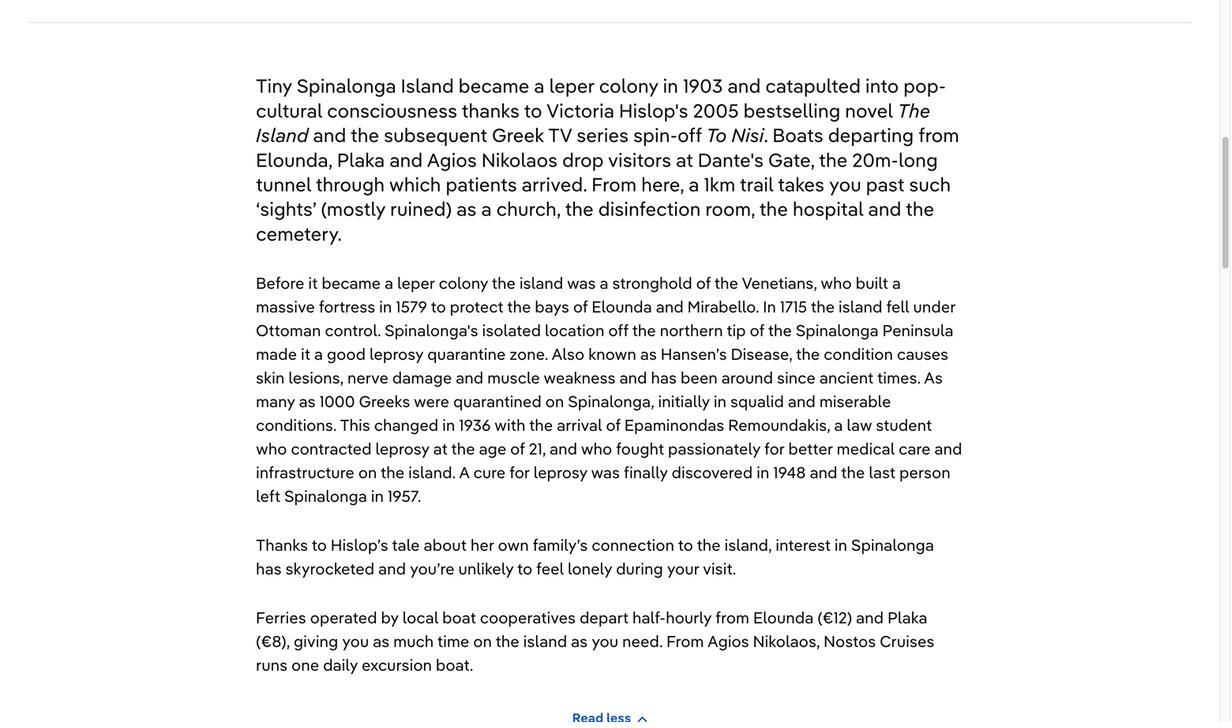 Task type: vqa. For each thing, say whether or not it's contained in the screenshot.
TŌYŌKAN link at the bottom right of page
no



Task type: locate. For each thing, give the bounding box(es) containing it.
plaka inside ferries operated by local boat cooperatives depart half-hourly from elounda (€12) and plaka (€8), giving you as much time on the island as you need. from agios nikolaos,
[[888, 608, 928, 628]]

protect
[[450, 297, 504, 317]]

for down 21, in the bottom left of the page
[[509, 462, 530, 483]]

island down built
[[839, 297, 883, 317]]

as right known
[[640, 344, 657, 364]]

1 vertical spatial from
[[715, 608, 749, 628]]

leprosy
[[370, 344, 423, 364], [375, 439, 429, 459], [534, 462, 587, 483]]

hourly
[[666, 608, 712, 628]]

1 horizontal spatial who
[[581, 439, 612, 459]]

0 vertical spatial has
[[651, 368, 677, 388]]

0 horizontal spatial for
[[509, 462, 530, 483]]

lesions,
[[288, 368, 344, 388]]

nikolaos
[[482, 148, 558, 172]]

0 vertical spatial from
[[592, 172, 637, 196]]

ottoman
[[256, 320, 321, 340]]

your
[[667, 559, 699, 579]]

leper up "1579"
[[397, 273, 435, 293]]

takes
[[778, 172, 825, 196]]

1 vertical spatial has
[[256, 559, 282, 579]]

passionately
[[668, 439, 761, 459]]

nostos
[[824, 631, 876, 652]]

became inside tiny spinalonga island became a leper colony in 1903 and catapulted into pop- cultural consciousness thanks to victoria hislop's 2005 bestselling novel
[[459, 74, 529, 98]]

from down hourly
[[667, 631, 704, 652]]

0 vertical spatial became
[[459, 74, 529, 98]]

many
[[256, 391, 295, 412]]

1 vertical spatial plaka
[[888, 608, 928, 628]]

cooperatives
[[480, 608, 576, 628]]

1 vertical spatial became
[[322, 273, 381, 293]]

the up protect
[[492, 273, 516, 293]]

0 horizontal spatial on
[[358, 462, 377, 483]]

2 horizontal spatial on
[[545, 391, 564, 412]]

boat.
[[436, 655, 473, 675]]

who left built
[[821, 273, 852, 293]]

0 vertical spatial at
[[676, 148, 693, 172]]

family's
[[533, 535, 588, 555]]

became up thanks
[[459, 74, 529, 98]]

leper inside tiny spinalonga island became a leper colony in 1903 and catapulted into pop- cultural consciousness thanks to victoria hislop's 2005 bestselling novel
[[549, 74, 594, 98]]

colony up protect
[[439, 273, 488, 293]]

skyrocketed
[[286, 559, 374, 579]]

1 horizontal spatial agios
[[708, 631, 749, 652]]

as
[[924, 368, 943, 388]]

as down lesions,
[[299, 391, 316, 412]]

at inside . boats departing from elounda, plaka and agios nikolaos drop visitors at dante's gate, the 20m-long tunnel through which patients arrived. from here, a 1km trail takes you past such 'sights' (mostly ruined) as a church, the disinfection room, the hospital and the cemetery.
[[676, 148, 693, 172]]

0 horizontal spatial off
[[608, 320, 629, 340]]

island.
[[408, 462, 456, 483]]

off left to
[[678, 123, 702, 147]]

has up the initially
[[651, 368, 677, 388]]

0 vertical spatial it
[[308, 273, 318, 293]]

1 horizontal spatial off
[[678, 123, 702, 147]]

1 horizontal spatial from
[[667, 631, 704, 652]]

in
[[663, 74, 678, 98], [379, 297, 392, 317], [714, 391, 727, 412], [442, 415, 455, 435], [757, 462, 769, 483], [371, 486, 384, 506], [835, 535, 847, 555]]

it up lesions,
[[301, 344, 310, 364]]

the down trail
[[759, 197, 788, 221]]

departing
[[828, 123, 914, 147]]

at up island.
[[433, 439, 448, 459]]

damage
[[392, 368, 452, 388]]

agios down hourly
[[708, 631, 749, 652]]

from up long
[[919, 123, 959, 147]]

victoria
[[546, 98, 614, 122]]

0 vertical spatial leprosy
[[370, 344, 423, 364]]

leper
[[549, 74, 594, 98], [397, 273, 435, 293]]

1 vertical spatial leper
[[397, 273, 435, 293]]

2 vertical spatial on
[[473, 631, 492, 652]]

was
[[567, 273, 596, 293], [591, 462, 620, 483]]

much
[[393, 631, 434, 652]]

elounda,
[[256, 148, 332, 172]]

has inside before it became a leper colony the island was a stronghold of the venetians, who built a massive fortress in 1579 to protect the bays of elounda and mirabello. in 1715 the island fell under ottoman control. spinalonga's isolated location off the northern tip of the spinalonga peninsula made it a good leprosy quarantine zone. also known as hansen's disease, the condition causes skin lesions, nerve damage and muscle weakness and has been around since ancient times. as many as 1000 greeks were quarantined on spinalonga, initially in squalid and miserable conditions. this changed in 1936 with the arrival of epaminondas remoundakis, a law student who contracted leprosy at the age of 21, and who fought passionately for better medical care and infrastructure on the island. a cure for leprosy was finally discovered in 1948 and the last person left spinalonga in 1957.
[[651, 368, 677, 388]]

1 horizontal spatial island
[[401, 74, 454, 98]]

as down the 'patients'
[[457, 197, 477, 221]]

and inside ferries operated by local boat cooperatives depart half-hourly from elounda (€12) and plaka (€8), giving you as much time on the island as you need. from agios nikolaos,
[[856, 608, 884, 628]]

past
[[866, 172, 905, 196]]

and inside thanks to hislop's tale about her own family's connection to the island, interest in spinalonga has skyrocketed and you're unlikely to feel lonely during your visit.
[[378, 559, 406, 579]]

law
[[847, 415, 872, 435]]

leper up victoria
[[549, 74, 594, 98]]

person
[[899, 462, 951, 483]]

the up visit.
[[697, 535, 721, 555]]

0 vertical spatial island
[[401, 74, 454, 98]]

island up the bays
[[519, 273, 563, 293]]

0 vertical spatial leper
[[549, 74, 594, 98]]

a up lesions,
[[314, 344, 323, 364]]

1948
[[773, 462, 806, 483]]

in left 1936
[[442, 415, 455, 435]]

elounda up nikolaos,
[[753, 608, 814, 628]]

the down cooperatives
[[496, 631, 519, 652]]

remoundakis,
[[728, 415, 830, 435]]

to
[[524, 98, 542, 122], [431, 297, 446, 317], [312, 535, 327, 555], [678, 535, 693, 555], [517, 559, 532, 579]]

as down by
[[373, 631, 390, 652]]

1 horizontal spatial colony
[[599, 74, 658, 98]]

a
[[534, 74, 545, 98], [689, 172, 699, 196], [481, 197, 492, 221], [385, 273, 393, 293], [600, 273, 608, 293], [892, 273, 901, 293], [314, 344, 323, 364], [834, 415, 843, 435]]

(mostly
[[321, 197, 386, 221]]

care
[[899, 439, 931, 459]]

0 horizontal spatial leper
[[397, 273, 435, 293]]

it right before
[[308, 273, 318, 293]]

the up the 1957.
[[381, 462, 405, 483]]

elounda
[[592, 297, 652, 317], [753, 608, 814, 628]]

1 horizontal spatial elounda
[[753, 608, 814, 628]]

spinalonga up condition
[[796, 320, 879, 340]]

the up 21, in the bottom left of the page
[[529, 415, 553, 435]]

from inside . boats departing from elounda, plaka and agios nikolaos drop visitors at dante's gate, the 20m-long tunnel through which patients arrived. from here, a 1km trail takes you past such 'sights' (mostly ruined) as a church, the disinfection room, the hospital and the cemetery.
[[592, 172, 637, 196]]

of up mirabello.
[[696, 273, 711, 293]]

excursion
[[362, 655, 432, 675]]

and up nostos cruises link
[[856, 608, 884, 628]]

at inside before it became a leper colony the island was a stronghold of the venetians, who built a massive fortress in 1579 to protect the bays of elounda and mirabello. in 1715 the island fell under ottoman control. spinalonga's isolated location off the northern tip of the spinalonga peninsula made it a good leprosy quarantine zone. also known as hansen's disease, the condition causes skin lesions, nerve damage and muscle weakness and has been around since ancient times. as many as 1000 greeks were quarantined on spinalonga, initially in squalid and miserable conditions. this changed in 1936 with the arrival of epaminondas remoundakis, a law student who contracted leprosy at the age of 21, and who fought passionately for better medical care and infrastructure on the island. a cure for leprosy was finally discovered in 1948 and the last person left spinalonga in 1957.
[[433, 439, 448, 459]]

who
[[821, 273, 852, 293], [256, 439, 287, 459], [581, 439, 612, 459]]

spinalonga
[[297, 74, 396, 98], [796, 320, 879, 340], [284, 486, 367, 506], [851, 535, 934, 555]]

in right interest
[[835, 535, 847, 555]]

0 vertical spatial agios
[[427, 148, 477, 172]]

fought
[[616, 439, 664, 459]]

1 horizontal spatial for
[[764, 439, 785, 459]]

2 horizontal spatial you
[[829, 172, 861, 196]]

with
[[494, 415, 526, 435]]

the
[[351, 123, 379, 147], [819, 148, 848, 172], [565, 197, 594, 221], [759, 197, 788, 221], [906, 197, 934, 221], [492, 273, 516, 293], [714, 273, 738, 293], [507, 297, 531, 317], [811, 297, 835, 317], [632, 320, 656, 340], [768, 320, 792, 340], [796, 344, 820, 364], [529, 415, 553, 435], [451, 439, 475, 459], [381, 462, 405, 483], [841, 462, 865, 483], [697, 535, 721, 555], [496, 631, 519, 652]]

1 vertical spatial elounda
[[753, 608, 814, 628]]

off inside before it became a leper colony the island was a stronghold of the venetians, who built a massive fortress in 1579 to protect the bays of elounda and mirabello. in 1715 the island fell under ottoman control. spinalonga's isolated location off the northern tip of the spinalonga peninsula made it a good leprosy quarantine zone. also known as hansen's disease, the condition causes skin lesions, nerve damage and muscle weakness and has been around since ancient times. as many as 1000 greeks were quarantined on spinalonga, initially in squalid and miserable conditions. this changed in 1936 with the arrival of epaminondas remoundakis, a law student who contracted leprosy at the age of 21, and who fought passionately for better medical care and infrastructure on the island. a cure for leprosy was finally discovered in 1948 and the last person left spinalonga in 1957.
[[608, 320, 629, 340]]

0 horizontal spatial elounda
[[592, 297, 652, 317]]

finally
[[624, 462, 668, 483]]

plaka
[[337, 148, 385, 172], [888, 608, 928, 628]]

of up location
[[573, 297, 588, 317]]

the down in
[[768, 320, 792, 340]]

1 vertical spatial leprosy
[[375, 439, 429, 459]]

cemetery.
[[256, 221, 342, 246]]

island inside ferries operated by local boat cooperatives depart half-hourly from elounda (€12) and plaka (€8), giving you as much time on the island as you need. from agios nikolaos,
[[523, 631, 567, 652]]

disinfection
[[598, 197, 701, 221]]

0 vertical spatial from
[[919, 123, 959, 147]]

to left feel
[[517, 559, 532, 579]]

bestselling
[[743, 98, 841, 122]]

spinalonga inside tiny spinalonga island became a leper colony in 1903 and catapulted into pop- cultural consciousness thanks to victoria hislop's 2005 bestselling novel
[[297, 74, 396, 98]]

and up the 2005
[[728, 74, 761, 98]]

left
[[256, 486, 280, 506]]

visitors
[[608, 148, 671, 172]]

as inside . boats departing from elounda, plaka and agios nikolaos drop visitors at dante's gate, the 20m-long tunnel through which patients arrived. from here, a 1km trail takes you past such 'sights' (mostly ruined) as a church, the disinfection room, the hospital and the cemetery.
[[457, 197, 477, 221]]

0 horizontal spatial has
[[256, 559, 282, 579]]

tiny spinalonga island became a leper colony in 1903 and catapulted into pop- cultural consciousness thanks to victoria hislop's 2005 bestselling novel
[[256, 74, 946, 122]]

to up and the subsequent greek tv series spin-off to nisi
[[524, 98, 542, 122]]

1 vertical spatial colony
[[439, 273, 488, 293]]

from right hourly
[[715, 608, 749, 628]]

island down cooperatives
[[523, 631, 567, 652]]

disease,
[[731, 344, 792, 364]]

0 vertical spatial off
[[678, 123, 702, 147]]

ferries
[[256, 608, 306, 628]]

for down remoundakis,
[[764, 439, 785, 459]]

21,
[[529, 439, 546, 459]]

during
[[616, 559, 663, 579]]

2 vertical spatial leprosy
[[534, 462, 587, 483]]

was up the bays
[[567, 273, 596, 293]]

a up and the subsequent greek tv series spin-off to nisi
[[534, 74, 545, 98]]

off up known
[[608, 320, 629, 340]]

colony inside tiny spinalonga island became a leper colony in 1903 and catapulted into pop- cultural consciousness thanks to victoria hislop's 2005 bestselling novel
[[599, 74, 658, 98]]

1 vertical spatial at
[[433, 439, 448, 459]]

2 vertical spatial island
[[523, 631, 567, 652]]

fell
[[886, 297, 909, 317]]

0 horizontal spatial became
[[322, 273, 381, 293]]

0 horizontal spatial colony
[[439, 273, 488, 293]]

elounda inside ferries operated by local boat cooperatives depart half-hourly from elounda (€12) and plaka (€8), giving you as much time on the island as you need. from agios nikolaos,
[[753, 608, 814, 628]]

you're
[[410, 559, 455, 579]]

spinalonga down infrastructure
[[284, 486, 367, 506]]

on right the time
[[473, 631, 492, 652]]

of right tip in the right of the page
[[750, 320, 765, 340]]

1 horizontal spatial on
[[473, 631, 492, 652]]

and down tale
[[378, 559, 406, 579]]

0 vertical spatial colony
[[599, 74, 658, 98]]

1 horizontal spatial from
[[919, 123, 959, 147]]

boats
[[773, 123, 823, 147]]

on up arrival
[[545, 391, 564, 412]]

1 horizontal spatial leper
[[549, 74, 594, 98]]

who down arrival
[[581, 439, 612, 459]]

to inside tiny spinalonga island became a leper colony in 1903 and catapulted into pop- cultural consciousness thanks to victoria hislop's 2005 bestselling novel
[[524, 98, 542, 122]]

1 horizontal spatial plaka
[[888, 608, 928, 628]]

1579
[[396, 297, 427, 317]]

0 vertical spatial plaka
[[337, 148, 385, 172]]

1 horizontal spatial at
[[676, 148, 693, 172]]

the down such
[[906, 197, 934, 221]]

built
[[856, 273, 888, 293]]

bays
[[535, 297, 569, 317]]

0 horizontal spatial from
[[715, 608, 749, 628]]

the right 1715
[[811, 297, 835, 317]]

leprosy down 21, in the bottom left of the page
[[534, 462, 587, 483]]

it
[[308, 273, 318, 293], [301, 344, 310, 364]]

at
[[676, 148, 693, 172], [433, 439, 448, 459]]

0 horizontal spatial island
[[256, 123, 308, 147]]

1 vertical spatial it
[[301, 344, 310, 364]]

and down past
[[868, 197, 901, 221]]

you up hospital
[[829, 172, 861, 196]]

1 vertical spatial agios
[[708, 631, 749, 652]]

0 horizontal spatial at
[[433, 439, 448, 459]]

who down conditions.
[[256, 439, 287, 459]]

ancient
[[820, 368, 874, 388]]

plaka up cruises
[[888, 608, 928, 628]]

on down contracted
[[358, 462, 377, 483]]

the up known
[[632, 320, 656, 340]]

hansen's
[[661, 344, 727, 364]]

agios down subsequent
[[427, 148, 477, 172]]

of left 21, in the bottom left of the page
[[510, 439, 525, 459]]

leprosy up damage
[[370, 344, 423, 364]]

you down operated
[[342, 631, 369, 652]]

0 horizontal spatial who
[[256, 439, 287, 459]]

from
[[592, 172, 637, 196], [667, 631, 704, 652]]

plaka up 'through'
[[337, 148, 385, 172]]

became up 'fortress'
[[322, 273, 381, 293]]

better
[[788, 439, 833, 459]]

1 horizontal spatial you
[[592, 631, 618, 652]]

colony up hislop's
[[599, 74, 658, 98]]

spinalonga up consciousness
[[297, 74, 396, 98]]

0 vertical spatial elounda
[[592, 297, 652, 317]]

0 horizontal spatial agios
[[427, 148, 477, 172]]

local
[[403, 608, 438, 628]]

and the subsequent greek tv series spin-off to nisi
[[308, 123, 764, 147]]

you down 'depart'
[[592, 631, 618, 652]]

0 horizontal spatial plaka
[[337, 148, 385, 172]]

1 horizontal spatial has
[[651, 368, 677, 388]]

the inside thanks to hislop's tale about her own family's connection to the island, interest in spinalonga has skyrocketed and you're unlikely to feel lonely during your visit.
[[697, 535, 721, 555]]

thanks to hislop's tale about her own family's connection to the island, interest in spinalonga has skyrocketed and you're unlikely to feel lonely during your visit.
[[256, 535, 934, 579]]

elounda inside before it became a leper colony the island was a stronghold of the venetians, who built a massive fortress in 1579 to protect the bays of elounda and mirabello. in 1715 the island fell under ottoman control. spinalonga's isolated location off the northern tip of the spinalonga peninsula made it a good leprosy quarantine zone. also known as hansen's disease, the condition causes skin lesions, nerve damage and muscle weakness and has been around since ancient times. as many as 1000 greeks were quarantined on spinalonga, initially in squalid and miserable conditions. this changed in 1936 with the arrival of epaminondas remoundakis, a law student who contracted leprosy at the age of 21, and who fought passionately for better medical care and infrastructure on the island. a cure for leprosy was finally discovered in 1948 and the last person left spinalonga in 1957.
[[592, 297, 652, 317]]

1 horizontal spatial became
[[459, 74, 529, 98]]

in up hislop's
[[663, 74, 678, 98]]

island up consciousness
[[401, 74, 454, 98]]

gate,
[[768, 148, 815, 172]]

elounda down stronghold
[[592, 297, 652, 317]]

ferries operated by local boat cooperatives depart half-hourly from elounda (€12) and plaka (€8), giving you as much time on the island as you need. from agios nikolaos,
[[256, 608, 928, 652]]

a up "spinalonga's"
[[385, 273, 393, 293]]

nostos cruises runs one daily excursion boat.
[[256, 631, 935, 675]]

on
[[545, 391, 564, 412], [358, 462, 377, 483], [473, 631, 492, 652]]

stronghold
[[612, 273, 692, 293]]

a down the 'patients'
[[481, 197, 492, 221]]

and right 21, in the bottom left of the page
[[550, 439, 577, 459]]

0 horizontal spatial from
[[592, 172, 637, 196]]

known
[[588, 344, 636, 364]]

1 vertical spatial off
[[608, 320, 629, 340]]

of down spinalonga,
[[606, 415, 621, 435]]

1 vertical spatial from
[[667, 631, 704, 652]]

1 vertical spatial island
[[256, 123, 308, 147]]

a left stronghold
[[600, 273, 608, 293]]

connection
[[592, 535, 674, 555]]

location
[[545, 320, 605, 340]]

squalid
[[730, 391, 784, 412]]

at up here,
[[676, 148, 693, 172]]



Task type: describe. For each thing, give the bounding box(es) containing it.
to inside before it became a leper colony the island was a stronghold of the venetians, who built a massive fortress in 1579 to protect the bays of elounda and mirabello. in 1715 the island fell under ottoman control. spinalonga's isolated location off the northern tip of the spinalonga peninsula made it a good leprosy quarantine zone. also known as hansen's disease, the condition causes skin lesions, nerve damage and muscle weakness and has been around since ancient times. as many as 1000 greeks were quarantined on spinalonga, initially in squalid and miserable conditions. this changed in 1936 with the arrival of epaminondas remoundakis, a law student who contracted leprosy at the age of 21, and who fought passionately for better medical care and infrastructure on the island. a cure for leprosy was finally discovered in 1948 and the last person left spinalonga in 1957.
[[431, 297, 446, 317]]

spinalonga inside thanks to hislop's tale about her own family's connection to the island, interest in spinalonga has skyrocketed and you're unlikely to feel lonely during your visit.
[[851, 535, 934, 555]]

operated
[[310, 608, 377, 628]]

and up the elounda,
[[313, 123, 346, 147]]

the down arrived.
[[565, 197, 594, 221]]

a left 'law'
[[834, 415, 843, 435]]

changed
[[374, 415, 438, 435]]

her
[[471, 535, 494, 555]]

also
[[552, 344, 585, 364]]

1000
[[319, 391, 355, 412]]

the up mirabello.
[[714, 273, 738, 293]]

own
[[498, 535, 529, 555]]

before
[[256, 273, 304, 293]]

into
[[865, 74, 899, 98]]

about
[[424, 535, 467, 555]]

to up your
[[678, 535, 693, 555]]

good
[[327, 344, 366, 364]]

contracted
[[291, 439, 372, 459]]

church,
[[496, 197, 561, 221]]

control.
[[325, 320, 381, 340]]

long
[[899, 148, 938, 172]]

novel
[[845, 98, 893, 122]]

series
[[577, 123, 629, 147]]

made
[[256, 344, 297, 364]]

in inside tiny spinalonga island became a leper colony in 1903 and catapulted into pop- cultural consciousness thanks to victoria hislop's 2005 bestselling novel
[[663, 74, 678, 98]]

tunnel
[[256, 172, 311, 196]]

1936
[[459, 415, 491, 435]]

plaka inside . boats departing from elounda, plaka and agios nikolaos drop visitors at dante's gate, the 20m-long tunnel through which patients arrived. from here, a 1km trail takes you past such 'sights' (mostly ruined) as a church, the disinfection room, the hospital and the cemetery.
[[337, 148, 385, 172]]

mirabello.
[[687, 297, 759, 317]]

island inside the island
[[256, 123, 308, 147]]

spinalonga's
[[385, 320, 478, 340]]

and inside tiny spinalonga island became a leper colony in 1903 and catapulted into pop- cultural consciousness thanks to victoria hislop's 2005 bestselling novel
[[728, 74, 761, 98]]

1km
[[704, 172, 736, 196]]

a inside tiny spinalonga island became a leper colony in 1903 and catapulted into pop- cultural consciousness thanks to victoria hislop's 2005 bestselling novel
[[534, 74, 545, 98]]

'sights'
[[256, 197, 316, 221]]

student
[[876, 415, 932, 435]]

2005
[[693, 98, 739, 122]]

a up fell
[[892, 273, 901, 293]]

and down quarantine
[[456, 368, 484, 388]]

0 vertical spatial on
[[545, 391, 564, 412]]

the inside ferries operated by local boat cooperatives depart half-hourly from elounda (€12) and plaka (€8), giving you as much time on the island as you need. from agios nikolaos,
[[496, 631, 519, 652]]

the up since
[[796, 344, 820, 364]]

need.
[[622, 631, 663, 652]]

the up takes
[[819, 148, 848, 172]]

causes
[[897, 344, 949, 364]]

and up which on the left top of the page
[[389, 148, 423, 172]]

from inside . boats departing from elounda, plaka and agios nikolaos drop visitors at dante's gate, the 20m-long tunnel through which patients arrived. from here, a 1km trail takes you past such 'sights' (mostly ruined) as a church, the disinfection room, the hospital and the cemetery.
[[919, 123, 959, 147]]

agios inside ferries operated by local boat cooperatives depart half-hourly from elounda (€12) and plaka (€8), giving you as much time on the island as you need. from agios nikolaos,
[[708, 631, 749, 652]]

in
[[763, 297, 776, 317]]

quarantine
[[427, 344, 506, 364]]

island,
[[725, 535, 772, 555]]

colony inside before it became a leper colony the island was a stronghold of the venetians, who built a massive fortress in 1579 to protect the bays of elounda and mirabello. in 1715 the island fell under ottoman control. spinalonga's isolated location off the northern tip of the spinalonga peninsula made it a good leprosy quarantine zone. also known as hansen's disease, the condition causes skin lesions, nerve damage and muscle weakness and has been around since ancient times. as many as 1000 greeks were quarantined on spinalonga, initially in squalid and miserable conditions. this changed in 1936 with the arrival of epaminondas remoundakis, a law student who contracted leprosy at the age of 21, and who fought passionately for better medical care and infrastructure on the island. a cure for leprosy was finally discovered in 1948 and the last person left spinalonga in 1957.
[[439, 273, 488, 293]]

greek
[[492, 123, 544, 147]]

under
[[913, 297, 956, 317]]

0 vertical spatial for
[[764, 439, 785, 459]]

lonely
[[568, 559, 612, 579]]

weakness
[[544, 368, 616, 388]]

visit.
[[703, 559, 736, 579]]

1715
[[780, 297, 807, 317]]

and down known
[[619, 368, 647, 388]]

leper inside before it became a leper colony the island was a stronghold of the venetians, who built a massive fortress in 1579 to protect the bays of elounda and mirabello. in 1715 the island fell under ottoman control. spinalonga's isolated location off the northern tip of the spinalonga peninsula made it a good leprosy quarantine zone. also known as hansen's disease, the condition causes skin lesions, nerve damage and muscle weakness and has been around since ancient times. as many as 1000 greeks were quarantined on spinalonga, initially in squalid and miserable conditions. this changed in 1936 with the arrival of epaminondas remoundakis, a law student who contracted leprosy at the age of 21, and who fought passionately for better medical care and infrastructure on the island. a cure for leprosy was finally discovered in 1948 and the last person left spinalonga in 1957.
[[397, 273, 435, 293]]

from inside ferries operated by local boat cooperatives depart half-hourly from elounda (€12) and plaka (€8), giving you as much time on the island as you need. from agios nikolaos,
[[715, 608, 749, 628]]

hislop's
[[619, 98, 688, 122]]

time
[[437, 631, 469, 652]]

.
[[764, 123, 768, 147]]

this
[[340, 415, 370, 435]]

cruises
[[880, 631, 935, 652]]

you inside . boats departing from elounda, plaka and agios nikolaos drop visitors at dante's gate, the 20m-long tunnel through which patients arrived. from here, a 1km trail takes you past such 'sights' (mostly ruined) as a church, the disinfection room, the hospital and the cemetery.
[[829, 172, 861, 196]]

miserable
[[820, 391, 891, 412]]

from inside ferries operated by local boat cooperatives depart half-hourly from elounda (€12) and plaka (€8), giving you as much time on the island as you need. from agios nikolaos,
[[667, 631, 704, 652]]

daily
[[323, 655, 358, 675]]

and down better
[[810, 462, 838, 483]]

1 vertical spatial for
[[509, 462, 530, 483]]

times.
[[877, 368, 921, 388]]

1 vertical spatial island
[[839, 297, 883, 317]]

discovered
[[672, 462, 753, 483]]

and up person
[[935, 439, 962, 459]]

tv
[[548, 123, 572, 147]]

in left "1579"
[[379, 297, 392, 317]]

in left 1948
[[757, 462, 769, 483]]

nikolaos,
[[753, 631, 820, 652]]

the up a
[[451, 439, 475, 459]]

venetians,
[[742, 273, 817, 293]]

0 vertical spatial island
[[519, 273, 563, 293]]

pop-
[[904, 74, 946, 98]]

and down since
[[788, 391, 816, 412]]

0 vertical spatial was
[[567, 273, 596, 293]]

condition
[[824, 344, 893, 364]]

in left the 1957.
[[371, 486, 384, 506]]

spin-
[[633, 123, 678, 147]]

in inside thanks to hislop's tale about her own family's connection to the island, interest in spinalonga has skyrocketed and you're unlikely to feel lonely during your visit.
[[835, 535, 847, 555]]

epaminondas
[[624, 415, 724, 435]]

1 vertical spatial on
[[358, 462, 377, 483]]

skin
[[256, 368, 285, 388]]

by
[[381, 608, 399, 628]]

ruined)
[[390, 197, 452, 221]]

cure
[[473, 462, 506, 483]]

northern
[[660, 320, 723, 340]]

has inside thanks to hislop's tale about her own family's connection to the island, interest in spinalonga has skyrocketed and you're unlikely to feel lonely during your visit.
[[256, 559, 282, 579]]

to
[[706, 123, 727, 147]]

arrival
[[557, 415, 602, 435]]

agios inside . boats departing from elounda, plaka and agios nikolaos drop visitors at dante's gate, the 20m-long tunnel through which patients arrived. from here, a 1km trail takes you past such 'sights' (mostly ruined) as a church, the disinfection room, the hospital and the cemetery.
[[427, 148, 477, 172]]

became inside before it became a leper colony the island was a stronghold of the venetians, who built a massive fortress in 1579 to protect the bays of elounda and mirabello. in 1715 the island fell under ottoman control. spinalonga's isolated location off the northern tip of the spinalonga peninsula made it a good leprosy quarantine zone. also known as hansen's disease, the condition causes skin lesions, nerve damage and muscle weakness and has been around since ancient times. as many as 1000 greeks were quarantined on spinalonga, initially in squalid and miserable conditions. this changed in 1936 with the arrival of epaminondas remoundakis, a law student who contracted leprosy at the age of 21, and who fought passionately for better medical care and infrastructure on the island. a cure for leprosy was finally discovered in 1948 and the last person left spinalonga in 1957.
[[322, 273, 381, 293]]

the down consciousness
[[351, 123, 379, 147]]

in down been
[[714, 391, 727, 412]]

thanks
[[256, 535, 308, 555]]

conditions.
[[256, 415, 337, 435]]

on inside ferries operated by local boat cooperatives depart half-hourly from elounda (€12) and plaka (€8), giving you as much time on the island as you need. from agios nikolaos,
[[473, 631, 492, 652]]

last
[[869, 462, 896, 483]]

and down stronghold
[[656, 297, 684, 317]]

. boats departing from elounda, plaka and agios nikolaos drop visitors at dante's gate, the 20m-long tunnel through which patients arrived. from here, a 1km trail takes you past such 'sights' (mostly ruined) as a church, the disinfection room, the hospital and the cemetery.
[[256, 123, 959, 246]]

the down medical
[[841, 462, 865, 483]]

arrived.
[[522, 172, 587, 196]]

1 vertical spatial was
[[591, 462, 620, 483]]

a
[[459, 462, 470, 483]]

trail
[[740, 172, 774, 196]]

interest
[[776, 535, 831, 555]]

the up isolated
[[507, 297, 531, 317]]

2 horizontal spatial who
[[821, 273, 852, 293]]

initially
[[658, 391, 710, 412]]

0 horizontal spatial you
[[342, 631, 369, 652]]

to up skyrocketed
[[312, 535, 327, 555]]

half-
[[633, 608, 666, 628]]

island inside tiny spinalonga island became a leper colony in 1903 and catapulted into pop- cultural consciousness thanks to victoria hislop's 2005 bestselling novel
[[401, 74, 454, 98]]

since
[[777, 368, 816, 388]]

room,
[[705, 197, 755, 221]]

1957.
[[388, 486, 421, 506]]

nerve
[[347, 368, 388, 388]]

as down 'depart'
[[571, 631, 588, 652]]

fortress
[[319, 297, 375, 317]]

a left 1km
[[689, 172, 699, 196]]

quarantined
[[453, 391, 542, 412]]

were
[[414, 391, 449, 412]]



